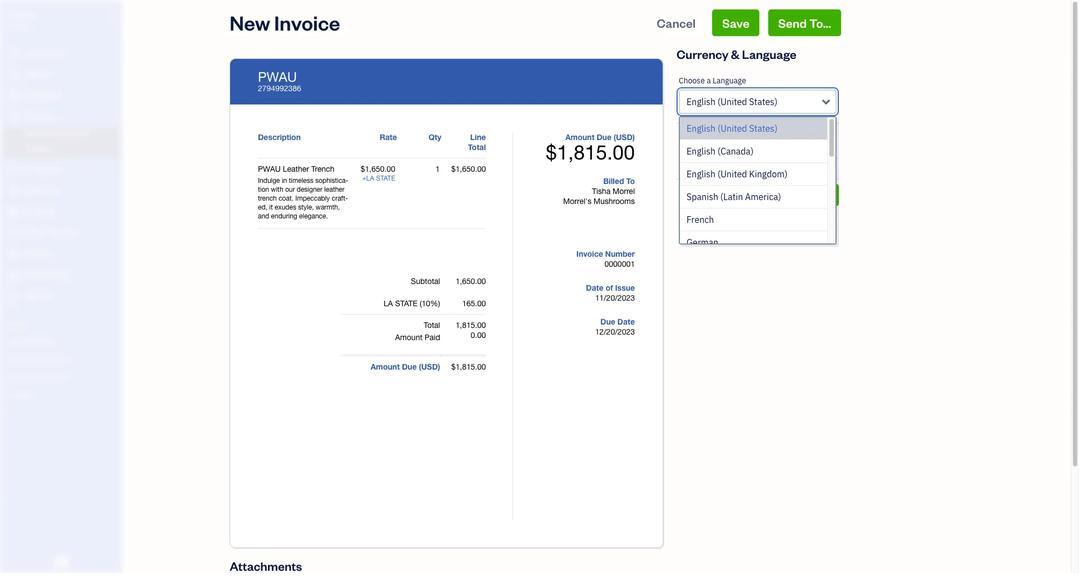 Task type: describe. For each thing, give the bounding box(es) containing it.
english for english (united states) option
[[687, 123, 716, 134]]

(canada)
[[718, 146, 754, 157]]

invoice image
[[7, 112, 21, 123]]

kingdom)
[[749, 169, 788, 180]]

1,650.00
[[456, 277, 486, 286]]

rate
[[380, 132, 397, 142]]

list box containing english (united states)
[[680, 117, 836, 254]]

english inside language field
[[687, 96, 716, 107]]

la state (10%)
[[384, 299, 440, 308]]

pwau for new
[[258, 69, 297, 85]]

issue
[[615, 283, 635, 293]]

1 horizontal spatial total
[[468, 142, 486, 152]]

new
[[230, 9, 270, 36]]

amount for amount due ( usd ) $1,815.00
[[566, 132, 595, 142]]

pwau for english
[[9, 10, 34, 21]]

save
[[722, 15, 750, 31]]

line
[[470, 132, 486, 142]]

date of issue
[[586, 283, 635, 293]]

spanish (latin america) option
[[680, 186, 828, 209]]

send to...
[[778, 15, 831, 31]]

1 vertical spatial state
[[395, 299, 418, 308]]

1 vertical spatial $1,815.00
[[451, 363, 486, 372]]

0 vertical spatial date
[[586, 283, 604, 293]]

1,815.00 0.00
[[456, 321, 486, 340]]

(united for english (united kingdom) option on the right top of page
[[718, 169, 747, 180]]

language for choose a language
[[713, 76, 746, 86]]

due for amount due ( usd )
[[402, 362, 417, 372]]

usd for amount due ( usd )
[[421, 362, 438, 372]]

send to... button
[[768, 9, 841, 36]]

Issue date in MM/DD/YYYY format text field
[[577, 294, 644, 303]]

(united for english (united states) option
[[718, 123, 747, 134]]

date inside 'due date 12/20/2023'
[[618, 317, 635, 326]]

to
[[626, 176, 635, 186]]

spanish
[[687, 191, 719, 202]]

12/20/2023
[[595, 328, 635, 336]]

) for amount due ( usd ) $1,815.00
[[633, 132, 635, 142]]

project image
[[7, 206, 21, 217]]

1,815.00
[[456, 321, 486, 330]]

done button
[[795, 184, 839, 206]]

Enter an Item Description text field
[[258, 176, 349, 221]]

settings image
[[8, 390, 119, 399]]

german
[[687, 237, 719, 248]]

items and services image
[[8, 355, 119, 364]]

mushrooms
[[594, 197, 635, 206]]

1 horizontal spatial la
[[384, 299, 393, 308]]

usd for amount due ( usd ) $1,815.00
[[616, 132, 633, 142]]

client image
[[7, 70, 21, 81]]

america)
[[745, 191, 781, 202]]

0 vertical spatial cancel
[[657, 15, 696, 31]]

total inside total amount paid
[[424, 321, 440, 330]]

english (united kingdom) option
[[680, 163, 828, 186]]

choose for choose a currency
[[679, 132, 705, 142]]

pwau owner
[[9, 10, 34, 31]]

english for english (canada) option
[[687, 146, 716, 157]]

( for amount due ( usd ) $1,815.00
[[614, 132, 616, 142]]

morrel
[[613, 187, 635, 196]]

Language field
[[679, 90, 837, 114]]

1 horizontal spatial invoice
[[577, 249, 603, 259]]

timer image
[[7, 227, 21, 239]]

amount inside total amount paid
[[395, 333, 423, 342]]

&
[[731, 46, 740, 62]]

german option
[[680, 231, 828, 254]]

main element
[[0, 0, 150, 573]]

choose a language
[[679, 76, 746, 86]]

+ la state
[[362, 175, 395, 182]]

due date 12/20/2023
[[595, 317, 635, 336]]

dashboard image
[[7, 48, 21, 60]]

french option
[[680, 209, 828, 231]]



Task type: vqa. For each thing, say whether or not it's contained in the screenshot.
Clients
no



Task type: locate. For each thing, give the bounding box(es) containing it.
1 states) from the top
[[749, 96, 778, 107]]

3 english from the top
[[687, 146, 716, 157]]

states) inside english (united states) option
[[749, 123, 778, 134]]

(united inside english (united kingdom) option
[[718, 169, 747, 180]]

bank connections image
[[8, 373, 119, 382]]

a
[[707, 76, 711, 86], [707, 132, 711, 142]]

choose for choose a language
[[679, 76, 705, 86]]

0 horizontal spatial la
[[366, 175, 374, 182]]

0 vertical spatial la
[[366, 175, 374, 182]]

1 vertical spatial date
[[618, 317, 635, 326]]

usd
[[616, 132, 633, 142], [421, 362, 438, 372]]

) inside amount due ( usd ) $1,815.00
[[633, 132, 635, 142]]

currency
[[677, 46, 729, 62], [713, 132, 744, 142]]

1 english (united states) from the top
[[687, 96, 778, 107]]

4 english from the top
[[687, 169, 716, 180]]

( down total amount paid
[[419, 362, 421, 372]]

pwau up owner
[[9, 10, 34, 21]]

estimate image
[[7, 91, 21, 102]]

12/20/2023 button
[[568, 327, 644, 337]]

english up "english (canada)"
[[687, 123, 716, 134]]

done
[[805, 189, 829, 201]]

Enter an Invoice # text field
[[604, 260, 635, 269]]

0 vertical spatial invoice
[[274, 9, 340, 36]]

list box
[[680, 117, 836, 254]]

total
[[468, 142, 486, 152], [424, 321, 440, 330]]

1 horizontal spatial cancel
[[716, 189, 749, 201]]

2 states) from the top
[[749, 123, 778, 134]]

pwau inside main element
[[9, 10, 34, 21]]

( inside amount due ( usd ) $1,815.00
[[614, 132, 616, 142]]

2 choose from the top
[[679, 132, 705, 142]]

(10%)
[[420, 299, 440, 308]]

due up billed at the top of page
[[597, 132, 612, 142]]

save button
[[712, 9, 760, 36]]

2 english from the top
[[687, 123, 716, 134]]

qty
[[429, 132, 442, 142]]

pwau 2794992386
[[258, 69, 301, 93]]

cancel
[[657, 15, 696, 31], [716, 189, 749, 201]]

) down paid on the bottom left of page
[[438, 362, 440, 372]]

pwau
[[9, 10, 34, 21], [258, 69, 297, 85]]

english (united states) inside language field
[[687, 96, 778, 107]]

la left (10%)
[[384, 299, 393, 308]]

new invoice
[[230, 9, 340, 36]]

usd inside amount due ( usd ) $1,815.00
[[616, 132, 633, 142]]

2794992386
[[258, 84, 301, 93]]

0 horizontal spatial date
[[586, 283, 604, 293]]

choose a language element
[[677, 67, 839, 123]]

choose
[[679, 76, 705, 86], [679, 132, 705, 142]]

(united
[[718, 96, 747, 107], [718, 123, 747, 134], [718, 169, 747, 180]]

french
[[687, 214, 714, 225]]

due up 12/20/2023 dropdown button
[[601, 317, 616, 326]]

1 vertical spatial english (united states)
[[687, 123, 778, 134]]

0 vertical spatial usd
[[616, 132, 633, 142]]

( for amount due ( usd )
[[419, 362, 421, 372]]

0 vertical spatial due
[[597, 132, 612, 142]]

a for language
[[707, 76, 711, 86]]

date
[[586, 283, 604, 293], [618, 317, 635, 326]]

due down total amount paid
[[402, 362, 417, 372]]

$1,815.00 down 0.00 on the bottom left of page
[[451, 363, 486, 372]]

0 horizontal spatial pwau
[[9, 10, 34, 21]]

2 vertical spatial (united
[[718, 169, 747, 180]]

0 vertical spatial $1,815.00
[[546, 141, 635, 164]]

1 vertical spatial choose
[[679, 132, 705, 142]]

amount for amount due ( usd )
[[371, 362, 400, 372]]

state down item rate (usd) text box
[[376, 175, 395, 182]]

morrel's
[[563, 197, 592, 206]]

0 vertical spatial total
[[468, 142, 486, 152]]

1 a from the top
[[707, 76, 711, 86]]

a down currency & language
[[707, 76, 711, 86]]

billed to tisha morrel morrel's mushrooms
[[563, 176, 635, 206]]

description
[[258, 132, 301, 142]]

0.00
[[471, 331, 486, 340]]

0 vertical spatial (
[[614, 132, 616, 142]]

(united down choose a language
[[718, 96, 747, 107]]

1 horizontal spatial )
[[633, 132, 635, 142]]

report image
[[7, 291, 21, 302]]

0 vertical spatial states)
[[749, 96, 778, 107]]

language right "&"
[[742, 46, 797, 62]]

(united up (latin
[[718, 169, 747, 180]]

date up 12/20/2023
[[618, 317, 635, 326]]

(latin
[[721, 191, 743, 202]]

of
[[606, 283, 613, 293]]

0 horizontal spatial invoice
[[274, 9, 340, 36]]

0 vertical spatial (united
[[718, 96, 747, 107]]

due
[[597, 132, 612, 142], [601, 317, 616, 326], [402, 362, 417, 372]]

money image
[[7, 249, 21, 260]]

total down line
[[468, 142, 486, 152]]

0 horizontal spatial total
[[424, 321, 440, 330]]

la
[[366, 175, 374, 182], [384, 299, 393, 308]]

0 horizontal spatial $1,815.00
[[451, 363, 486, 372]]

0 vertical spatial amount
[[566, 132, 595, 142]]

apps image
[[8, 319, 119, 328]]

send
[[778, 15, 807, 31]]

1 vertical spatial (united
[[718, 123, 747, 134]]

0 vertical spatial cancel button
[[647, 9, 706, 36]]

amount inside amount due ( usd ) $1,815.00
[[566, 132, 595, 142]]

english (canada) option
[[680, 140, 828, 163]]

usd up 'to'
[[616, 132, 633, 142]]

currency & language
[[677, 46, 797, 62]]

1 vertical spatial la
[[384, 299, 393, 308]]

a up "english (canada)"
[[707, 132, 711, 142]]

la down item rate (usd) text box
[[366, 175, 374, 182]]

english (united states) option
[[680, 117, 828, 140]]

1 vertical spatial )
[[438, 362, 440, 372]]

freshbooks image
[[52, 556, 70, 569]]

1 vertical spatial invoice
[[577, 249, 603, 259]]

1 horizontal spatial pwau
[[258, 69, 297, 85]]

english for english (united kingdom) option on the right top of page
[[687, 169, 716, 180]]

1 vertical spatial a
[[707, 132, 711, 142]]

0 horizontal spatial usd
[[421, 362, 438, 372]]

state left (10%)
[[395, 299, 418, 308]]

1 english from the top
[[687, 96, 716, 107]]

due inside amount due ( usd ) $1,815.00
[[597, 132, 612, 142]]

1 vertical spatial amount
[[395, 333, 423, 342]]

) for amount due ( usd )
[[438, 362, 440, 372]]

(united inside language field
[[718, 96, 747, 107]]

2 (united from the top
[[718, 123, 747, 134]]

english (united states) up (canada)
[[687, 123, 778, 134]]

due inside 'due date 12/20/2023'
[[601, 317, 616, 326]]

usd down paid on the bottom left of page
[[421, 362, 438, 372]]

0 horizontal spatial (
[[419, 362, 421, 372]]

0 horizontal spatial )
[[438, 362, 440, 372]]

(
[[614, 132, 616, 142], [419, 362, 421, 372]]

total amount paid
[[395, 321, 440, 342]]

) up 'to'
[[633, 132, 635, 142]]

Item Rate (USD) text field
[[360, 165, 395, 174]]

states) inside language field
[[749, 96, 778, 107]]

1 horizontal spatial usd
[[616, 132, 633, 142]]

tisha
[[592, 187, 611, 196]]

english (united kingdom)
[[687, 169, 788, 180]]

amount
[[566, 132, 595, 142], [395, 333, 423, 342], [371, 362, 400, 372]]

2 vertical spatial amount
[[371, 362, 400, 372]]

state
[[376, 175, 395, 182], [395, 299, 418, 308]]

1 vertical spatial total
[[424, 321, 440, 330]]

line total
[[468, 132, 486, 152]]

Item Quantity text field
[[424, 165, 440, 174]]

total up paid on the bottom left of page
[[424, 321, 440, 330]]

payment image
[[7, 164, 21, 175]]

( up billed at the top of page
[[614, 132, 616, 142]]

choose a currency element
[[677, 123, 839, 180]]

due for amount due ( usd ) $1,815.00
[[597, 132, 612, 142]]

1 horizontal spatial $1,815.00
[[546, 141, 635, 164]]

chart image
[[7, 270, 21, 281]]

1 vertical spatial cancel button
[[677, 184, 788, 206]]

english (united states) down choose a language
[[687, 96, 778, 107]]

expense image
[[7, 185, 21, 196]]

3 (united from the top
[[718, 169, 747, 180]]

1 vertical spatial states)
[[749, 123, 778, 134]]

)
[[633, 132, 635, 142], [438, 362, 440, 372]]

amount due ( usd ) $1,815.00
[[546, 132, 635, 164]]

1 vertical spatial usd
[[421, 362, 438, 372]]

invoice
[[274, 9, 340, 36], [577, 249, 603, 259]]

currency up (canada)
[[713, 132, 744, 142]]

subtotal
[[411, 277, 440, 286]]

paid
[[425, 333, 440, 342]]

language down "&"
[[713, 76, 746, 86]]

1 (united from the top
[[718, 96, 747, 107]]

(united inside english (united states) option
[[718, 123, 747, 134]]

english up "spanish"
[[687, 169, 716, 180]]

1 vertical spatial currency
[[713, 132, 744, 142]]

english (canada)
[[687, 146, 754, 157]]

pwau inside pwau 2794992386
[[258, 69, 297, 85]]

states)
[[749, 96, 778, 107], [749, 123, 778, 134]]

to...
[[810, 15, 831, 31]]

0 vertical spatial a
[[707, 76, 711, 86]]

1 horizontal spatial date
[[618, 317, 635, 326]]

1 vertical spatial cancel
[[716, 189, 749, 201]]

0 horizontal spatial cancel
[[657, 15, 696, 31]]

owner
[[9, 22, 29, 31]]

invoice number
[[577, 249, 635, 259]]

0 vertical spatial currency
[[677, 46, 729, 62]]

pwau down new invoice
[[258, 69, 297, 85]]

cancel button
[[647, 9, 706, 36], [677, 184, 788, 206]]

a for currency
[[707, 132, 711, 142]]

english (united states)
[[687, 96, 778, 107], [687, 123, 778, 134]]

states) up english (canada) option
[[749, 123, 778, 134]]

english down 'choose a currency'
[[687, 146, 716, 157]]

language
[[742, 46, 797, 62], [713, 76, 746, 86]]

0 vertical spatial choose
[[679, 76, 705, 86]]

1 horizontal spatial (
[[614, 132, 616, 142]]

2 a from the top
[[707, 132, 711, 142]]

currency up choose a language
[[677, 46, 729, 62]]

number
[[605, 249, 635, 259]]

1 vertical spatial due
[[601, 317, 616, 326]]

english down choose a language
[[687, 96, 716, 107]]

1 vertical spatial language
[[713, 76, 746, 86]]

2 vertical spatial due
[[402, 362, 417, 372]]

1 vertical spatial (
[[419, 362, 421, 372]]

Line Total (USD) text field
[[451, 165, 486, 174]]

0 vertical spatial english (united states)
[[687, 96, 778, 107]]

Enter an Item Name text field
[[258, 164, 349, 174]]

english
[[687, 96, 716, 107], [687, 123, 716, 134], [687, 146, 716, 157], [687, 169, 716, 180]]

choose a currency
[[679, 132, 744, 142]]

0 vertical spatial language
[[742, 46, 797, 62]]

language for currency & language
[[742, 46, 797, 62]]

date left of
[[586, 283, 604, 293]]

team members image
[[8, 337, 119, 346]]

amount due ( usd )
[[371, 362, 440, 372]]

$1,815.00 up billed at the top of page
[[546, 141, 635, 164]]

spanish (latin america)
[[687, 191, 781, 202]]

billed
[[604, 176, 624, 186]]

states) up english (united states) option
[[749, 96, 778, 107]]

english (united states) inside english (united states) option
[[687, 123, 778, 134]]

(united up (canada)
[[718, 123, 747, 134]]

2 english (united states) from the top
[[687, 123, 778, 134]]

0 vertical spatial state
[[376, 175, 395, 182]]

1 choose from the top
[[679, 76, 705, 86]]

0 vertical spatial pwau
[[9, 10, 34, 21]]

choose up "english (canada)"
[[679, 132, 705, 142]]

+
[[362, 175, 366, 182]]

$1,815.00
[[546, 141, 635, 164], [451, 363, 486, 372]]

0 vertical spatial )
[[633, 132, 635, 142]]

choose down currency & language
[[679, 76, 705, 86]]

165.00
[[462, 299, 486, 308]]

1 vertical spatial pwau
[[258, 69, 297, 85]]



